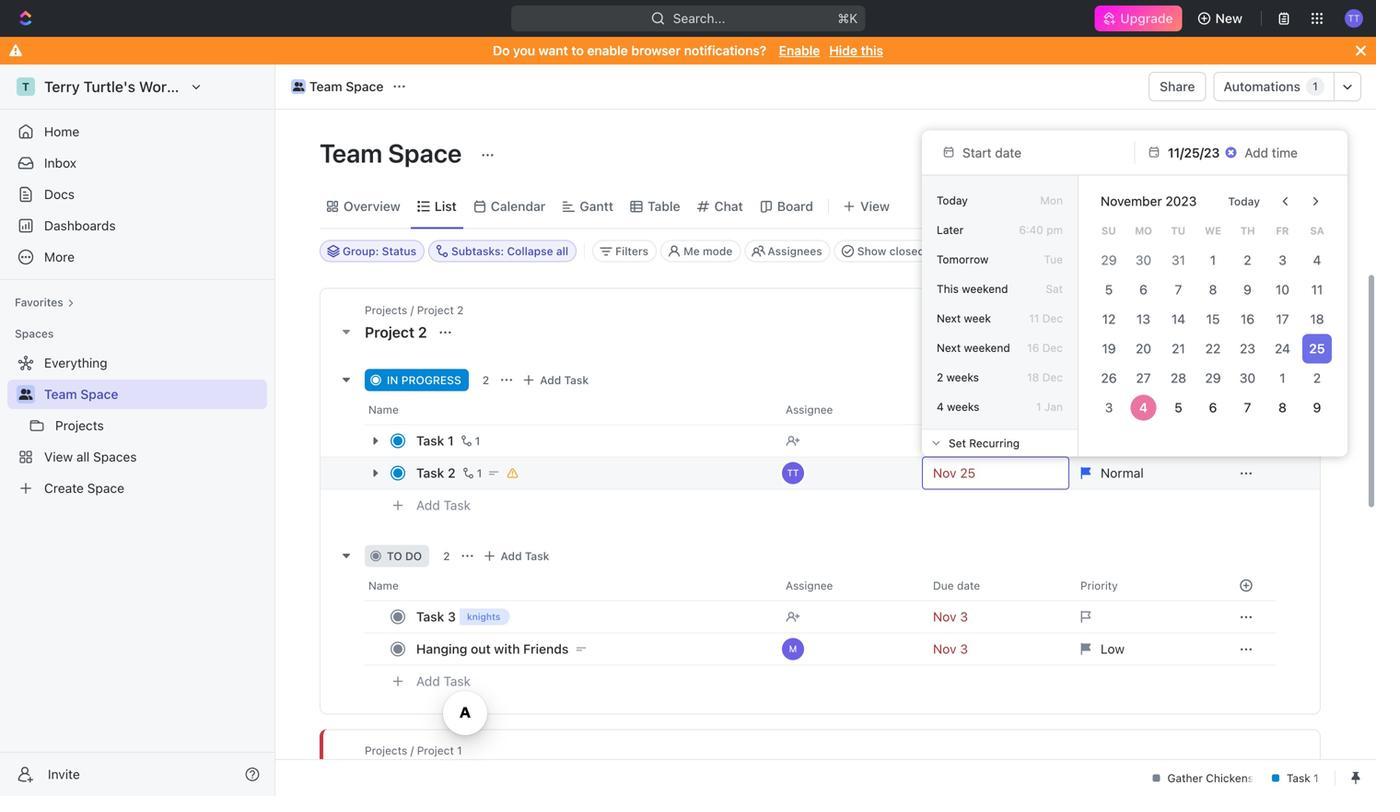 Task type: describe. For each thing, give the bounding box(es) containing it.
set recurring
[[949, 437, 1020, 450]]

0 horizontal spatial today
[[937, 194, 968, 207]]

Due date text field
[[1169, 145, 1221, 160]]

out
[[471, 641, 491, 657]]

1 right task 1
[[475, 435, 481, 447]]

next for next week
[[937, 312, 961, 325]]

0 vertical spatial 3
[[1279, 253, 1287, 268]]

sa
[[1311, 225, 1325, 237]]

1 right task 2
[[477, 467, 482, 480]]

set
[[949, 437, 967, 450]]

notifications?
[[684, 43, 767, 58]]

gantt
[[580, 199, 614, 214]]

we
[[1206, 225, 1222, 237]]

sidebar navigation
[[0, 65, 276, 796]]

tomorrow
[[937, 253, 989, 266]]

jan
[[1045, 400, 1064, 413]]

search button
[[1061, 194, 1133, 219]]

16 dec
[[1028, 341, 1064, 354]]

2 horizontal spatial 4
[[1314, 253, 1322, 268]]

assignees button
[[745, 240, 831, 262]]

1 horizontal spatial 6
[[1210, 400, 1218, 415]]

dashboards
[[44, 218, 116, 233]]

weeks for 2 weeks
[[947, 371, 980, 384]]

week
[[965, 312, 992, 325]]

team space inside team space tree
[[44, 387, 118, 402]]

25
[[1310, 341, 1326, 356]]

23
[[1241, 341, 1256, 356]]

invite
[[48, 767, 80, 782]]

task 1
[[417, 433, 454, 448]]

dec for 11 dec
[[1043, 312, 1064, 325]]

0 vertical spatial team space link
[[287, 76, 388, 98]]

28
[[1171, 370, 1187, 386]]

th
[[1241, 225, 1256, 237]]

2 right do
[[443, 550, 450, 563]]

hide inside button
[[957, 245, 981, 258]]

1 vertical spatial to
[[387, 550, 402, 563]]

search
[[1085, 199, 1127, 214]]

1 left jan
[[1037, 400, 1042, 413]]

favorites
[[15, 296, 63, 309]]

31
[[1172, 253, 1186, 268]]

0 vertical spatial to
[[572, 43, 584, 58]]

automations
[[1224, 79, 1301, 94]]

upgrade
[[1121, 11, 1174, 26]]

1 vertical spatial team
[[320, 138, 383, 168]]

1 jan
[[1037, 400, 1064, 413]]

with
[[494, 641, 520, 657]]

team space link inside tree
[[44, 380, 264, 409]]

this
[[937, 282, 959, 295]]

0 vertical spatial 29
[[1102, 253, 1117, 268]]

weekend for next weekend
[[965, 341, 1011, 354]]

dec for 18 dec
[[1043, 371, 1064, 384]]

2 horizontal spatial space
[[388, 138, 462, 168]]

november 2023
[[1101, 194, 1197, 209]]

1 horizontal spatial 5
[[1175, 400, 1183, 415]]

overview link
[[340, 194, 401, 219]]

17
[[1277, 312, 1290, 327]]

recurring
[[970, 437, 1020, 450]]

home
[[44, 124, 79, 139]]

0 horizontal spatial 6
[[1140, 282, 1148, 297]]

team inside tree
[[44, 387, 77, 402]]

0 horizontal spatial hide
[[830, 43, 858, 58]]

hanging out with friends
[[417, 641, 569, 657]]

1 vertical spatial 29
[[1206, 370, 1222, 386]]

11 dec
[[1030, 312, 1064, 325]]

you
[[513, 43, 536, 58]]

list
[[435, 199, 457, 214]]

weekend for this weekend
[[962, 282, 1009, 295]]

⌘k
[[838, 11, 858, 26]]

user group image
[[19, 389, 33, 400]]

22
[[1206, 341, 1221, 356]]

customize
[[1220, 199, 1285, 214]]

0 vertical spatial 9
[[1244, 282, 1253, 297]]

18 dec
[[1028, 371, 1064, 384]]

2 up 4 weeks
[[937, 371, 944, 384]]

1 right automations
[[1313, 80, 1319, 93]]

2023
[[1166, 194, 1197, 209]]

hanging out with friends link
[[412, 636, 771, 663]]

upgrade link
[[1095, 6, 1183, 31]]

project 2
[[365, 323, 431, 341]]

share
[[1160, 79, 1196, 94]]

chat
[[715, 199, 744, 214]]

16 for 16 dec
[[1028, 341, 1040, 354]]

table link
[[644, 194, 681, 219]]

overview
[[344, 199, 401, 214]]

tu
[[1172, 225, 1186, 237]]

0 vertical spatial 7
[[1175, 282, 1183, 297]]

hide inside dropdown button
[[1159, 199, 1187, 214]]

table
[[648, 199, 681, 214]]

2 vertical spatial 3
[[448, 609, 456, 624]]

0 vertical spatial team space
[[310, 79, 384, 94]]

in progress
[[387, 374, 462, 387]]

do
[[405, 550, 422, 563]]

browser
[[632, 43, 681, 58]]

gantt link
[[576, 194, 614, 219]]

15
[[1207, 312, 1221, 327]]

next for next weekend
[[937, 341, 961, 354]]

next weekend
[[937, 341, 1011, 354]]

favorites button
[[7, 291, 82, 313]]

chat link
[[711, 194, 744, 219]]

20
[[1136, 341, 1152, 356]]

docs link
[[7, 180, 267, 209]]

26
[[1102, 370, 1117, 386]]

tue
[[1045, 253, 1064, 266]]

project
[[365, 323, 415, 341]]

home link
[[7, 117, 267, 147]]

2 weeks
[[937, 371, 980, 384]]

Start date text field
[[963, 145, 1109, 160]]

1 vertical spatial team space
[[320, 138, 468, 168]]

progress
[[402, 374, 462, 387]]

team space tree
[[7, 348, 267, 503]]

this weekend
[[937, 282, 1009, 295]]

board link
[[774, 194, 814, 219]]

hanging
[[417, 641, 468, 657]]

inbox link
[[7, 148, 267, 178]]



Task type: vqa. For each thing, say whether or not it's contained in the screenshot.
TYLER BLACK'S WORKSPACE field
no



Task type: locate. For each thing, give the bounding box(es) containing it.
weekend
[[962, 282, 1009, 295], [965, 341, 1011, 354]]

share button
[[1149, 72, 1207, 101]]

team space right user group image
[[44, 387, 118, 402]]

6
[[1140, 282, 1148, 297], [1210, 400, 1218, 415]]

weekend up week
[[962, 282, 1009, 295]]

hide
[[830, 43, 858, 58], [1159, 199, 1187, 214], [957, 245, 981, 258]]

1 vertical spatial weekend
[[965, 341, 1011, 354]]

to
[[572, 43, 584, 58], [387, 550, 402, 563]]

30 down 23
[[1241, 370, 1256, 386]]

team space up 'overview' at the left of page
[[320, 138, 468, 168]]

1 button right task 2
[[459, 464, 485, 482]]

1 vertical spatial 5
[[1175, 400, 1183, 415]]

0 vertical spatial 11
[[1312, 282, 1324, 297]]

team space right user group icon
[[310, 79, 384, 94]]

today up later
[[937, 194, 968, 207]]

hide button
[[1137, 194, 1192, 219]]

task 2
[[417, 465, 456, 481]]

enable
[[779, 43, 820, 58]]

1 dec from the top
[[1043, 312, 1064, 325]]

0 vertical spatial next
[[937, 312, 961, 325]]

Search tasks... text field
[[1147, 237, 1332, 265]]

11 right 10
[[1312, 282, 1324, 297]]

0 vertical spatial weeks
[[947, 371, 980, 384]]

2 down 25 at right
[[1314, 370, 1322, 386]]

hide left this
[[830, 43, 858, 58]]

1 horizontal spatial today
[[1229, 195, 1261, 208]]

1 horizontal spatial 9
[[1314, 400, 1322, 415]]

team right user group icon
[[310, 79, 343, 94]]

dec up jan
[[1043, 371, 1064, 384]]

calendar link
[[487, 194, 546, 219]]

0 horizontal spatial to
[[387, 550, 402, 563]]

1 vertical spatial weeks
[[947, 400, 980, 413]]

0 vertical spatial space
[[346, 79, 384, 94]]

3 up 'hanging'
[[448, 609, 456, 624]]

team space
[[310, 79, 384, 94], [320, 138, 468, 168], [44, 387, 118, 402]]

next week
[[937, 312, 992, 325]]

0 horizontal spatial 30
[[1136, 253, 1152, 268]]

0 vertical spatial weekend
[[962, 282, 1009, 295]]

dec down 11 dec
[[1043, 341, 1064, 354]]

30
[[1136, 253, 1152, 268], [1241, 370, 1256, 386]]

2 right progress
[[483, 374, 490, 387]]

weeks for 4 weeks
[[947, 400, 980, 413]]

0 vertical spatial dec
[[1043, 312, 1064, 325]]

weeks down 2 weeks
[[947, 400, 980, 413]]

0 vertical spatial 6
[[1140, 282, 1148, 297]]

1 vertical spatial 18
[[1028, 371, 1040, 384]]

29
[[1102, 253, 1117, 268], [1206, 370, 1222, 386]]

1 horizontal spatial 4
[[1140, 400, 1148, 415]]

1 horizontal spatial 29
[[1206, 370, 1222, 386]]

4 down sa
[[1314, 253, 1322, 268]]

1 horizontal spatial 30
[[1241, 370, 1256, 386]]

1 vertical spatial 7
[[1245, 400, 1252, 415]]

0 vertical spatial 30
[[1136, 253, 1152, 268]]

8 up 15
[[1210, 282, 1218, 297]]

to right want
[[572, 43, 584, 58]]

3
[[1279, 253, 1287, 268], [1105, 400, 1113, 415], [448, 609, 456, 624]]

2 vertical spatial space
[[80, 387, 118, 402]]

1 button for 1
[[458, 432, 483, 450]]

2 vertical spatial team
[[44, 387, 77, 402]]

space up list link
[[388, 138, 462, 168]]

enable
[[588, 43, 628, 58]]

Add time text field
[[1245, 145, 1301, 160]]

0 vertical spatial 8
[[1210, 282, 1218, 297]]

1 vertical spatial 16
[[1028, 341, 1040, 354]]

11
[[1312, 282, 1324, 297], [1030, 312, 1040, 325]]

assignees
[[768, 245, 823, 258]]

today inside the today button
[[1229, 195, 1261, 208]]

16
[[1242, 312, 1255, 327], [1028, 341, 1040, 354]]

27
[[1137, 370, 1152, 386]]

16 up 23
[[1242, 312, 1255, 327]]

hide down later
[[957, 245, 981, 258]]

to do
[[387, 550, 422, 563]]

0 horizontal spatial 18
[[1028, 371, 1040, 384]]

1 up task 2
[[448, 433, 454, 448]]

1 vertical spatial 1 button
[[459, 464, 485, 482]]

11 up 16 dec in the right top of the page
[[1030, 312, 1040, 325]]

12
[[1103, 312, 1116, 327]]

inbox
[[44, 155, 77, 170]]

later
[[937, 223, 964, 236]]

2 down th
[[1245, 253, 1252, 268]]

2 next from the top
[[937, 341, 961, 354]]

november
[[1101, 194, 1163, 209]]

dec
[[1043, 312, 1064, 325], [1043, 341, 1064, 354], [1043, 371, 1064, 384]]

next left week
[[937, 312, 961, 325]]

0 horizontal spatial 8
[[1210, 282, 1218, 297]]

1 horizontal spatial 18
[[1311, 312, 1325, 327]]

next
[[937, 312, 961, 325], [937, 341, 961, 354]]

space inside tree
[[80, 387, 118, 402]]

search...
[[673, 11, 726, 26]]

1 horizontal spatial to
[[572, 43, 584, 58]]

0 horizontal spatial space
[[80, 387, 118, 402]]

1 vertical spatial next
[[937, 341, 961, 354]]

11 for 11
[[1312, 282, 1324, 297]]

1 vertical spatial 11
[[1030, 312, 1040, 325]]

1 down we at the right top
[[1211, 253, 1217, 268]]

3 down fr
[[1279, 253, 1287, 268]]

team right user group image
[[44, 387, 77, 402]]

29 down 22
[[1206, 370, 1222, 386]]

dec for 16 dec
[[1043, 341, 1064, 354]]

3 dec from the top
[[1043, 371, 1064, 384]]

add
[[1244, 146, 1268, 161], [540, 374, 562, 387], [417, 498, 440, 513], [501, 550, 522, 563], [417, 674, 440, 689]]

calendar
[[491, 199, 546, 214]]

16 for 16
[[1242, 312, 1255, 327]]

space right user group icon
[[346, 79, 384, 94]]

1 vertical spatial 3
[[1105, 400, 1113, 415]]

24
[[1275, 341, 1291, 356]]

18 up 25 at right
[[1311, 312, 1325, 327]]

2 vertical spatial team space
[[44, 387, 118, 402]]

weeks up 4 weeks
[[947, 371, 980, 384]]

0 vertical spatial 16
[[1242, 312, 1255, 327]]

2 down task 1
[[448, 465, 456, 481]]

2 vertical spatial hide
[[957, 245, 981, 258]]

1 button right task 1
[[458, 432, 483, 450]]

today button
[[1218, 187, 1272, 216]]

0 vertical spatial hide
[[830, 43, 858, 58]]

new
[[1216, 11, 1243, 26]]

1
[[1313, 80, 1319, 93], [1211, 253, 1217, 268], [1280, 370, 1286, 386], [1037, 400, 1042, 413], [448, 433, 454, 448], [475, 435, 481, 447], [477, 467, 482, 480]]

sat
[[1046, 282, 1064, 295]]

friends
[[524, 641, 569, 657]]

hide button
[[949, 240, 989, 262]]

team space link
[[287, 76, 388, 98], [44, 380, 264, 409]]

new button
[[1190, 4, 1254, 33]]

13
[[1137, 312, 1151, 327]]

7 down 23
[[1245, 400, 1252, 415]]

to left do
[[387, 550, 402, 563]]

mon
[[1041, 194, 1064, 207]]

0 horizontal spatial 4
[[937, 400, 944, 413]]

9 left 10
[[1244, 282, 1253, 297]]

fr
[[1277, 225, 1290, 237]]

customize button
[[1196, 194, 1290, 219]]

pm
[[1047, 223, 1064, 236]]

weeks
[[947, 371, 980, 384], [947, 400, 980, 413]]

7 down 31
[[1175, 282, 1183, 297]]

11 for 11 dec
[[1030, 312, 1040, 325]]

user group image
[[293, 82, 304, 91]]

1 vertical spatial 8
[[1279, 400, 1287, 415]]

14
[[1172, 312, 1186, 327]]

weekend down week
[[965, 341, 1011, 354]]

1 horizontal spatial space
[[346, 79, 384, 94]]

1 horizontal spatial 3
[[1105, 400, 1113, 415]]

space right user group image
[[80, 387, 118, 402]]

8
[[1210, 282, 1218, 297], [1279, 400, 1287, 415]]

1 horizontal spatial hide
[[957, 245, 981, 258]]

hide up tu
[[1159, 199, 1187, 214]]

0 horizontal spatial 29
[[1102, 253, 1117, 268]]

want
[[539, 43, 568, 58]]

0 horizontal spatial 16
[[1028, 341, 1040, 354]]

docs
[[44, 187, 75, 202]]

2 right project
[[418, 323, 427, 341]]

2 vertical spatial dec
[[1043, 371, 1064, 384]]

19
[[1103, 341, 1116, 356]]

0 vertical spatial 1 button
[[458, 432, 483, 450]]

board
[[778, 199, 814, 214]]

1 horizontal spatial 11
[[1312, 282, 1324, 297]]

8 down 24
[[1279, 400, 1287, 415]]

10
[[1276, 282, 1290, 297]]

0 vertical spatial team
[[310, 79, 343, 94]]

team
[[310, 79, 343, 94], [320, 138, 383, 168], [44, 387, 77, 402]]

6 down 22
[[1210, 400, 1218, 415]]

1 vertical spatial 6
[[1210, 400, 1218, 415]]

29 down 'su'
[[1102, 253, 1117, 268]]

task
[[1271, 146, 1299, 161], [565, 374, 589, 387], [417, 433, 445, 448], [417, 465, 445, 481], [444, 498, 471, 513], [525, 550, 550, 563], [417, 609, 445, 624], [444, 674, 471, 689]]

today
[[937, 194, 968, 207], [1229, 195, 1261, 208]]

task 3
[[417, 609, 456, 624]]

this
[[861, 43, 884, 58]]

0 horizontal spatial 3
[[448, 609, 456, 624]]

add task
[[1244, 146, 1299, 161], [540, 374, 589, 387], [417, 498, 471, 513], [501, 550, 550, 563], [417, 674, 471, 689]]

0 vertical spatial 5
[[1106, 282, 1113, 297]]

1 vertical spatial hide
[[1159, 199, 1187, 214]]

1 vertical spatial team space link
[[44, 380, 264, 409]]

in
[[387, 374, 399, 387]]

2 dec from the top
[[1043, 341, 1064, 354]]

1 horizontal spatial 16
[[1242, 312, 1255, 327]]

1 down 24
[[1280, 370, 1286, 386]]

team up overview link
[[320, 138, 383, 168]]

2 horizontal spatial 3
[[1279, 253, 1287, 268]]

1 vertical spatial 30
[[1241, 370, 1256, 386]]

5
[[1106, 282, 1113, 297], [1175, 400, 1183, 415]]

do
[[493, 43, 510, 58]]

21
[[1172, 341, 1186, 356]]

2 horizontal spatial hide
[[1159, 199, 1187, 214]]

2
[[1245, 253, 1252, 268], [418, 323, 427, 341], [1314, 370, 1322, 386], [937, 371, 944, 384], [483, 374, 490, 387], [448, 465, 456, 481], [443, 550, 450, 563]]

su
[[1102, 225, 1117, 237]]

0 horizontal spatial 5
[[1106, 282, 1113, 297]]

1 vertical spatial 9
[[1314, 400, 1322, 415]]

16 up 18 dec
[[1028, 341, 1040, 354]]

18 for 18
[[1311, 312, 1325, 327]]

list link
[[431, 194, 457, 219]]

4 down 27
[[1140, 400, 1148, 415]]

1 next from the top
[[937, 312, 961, 325]]

6 up 13
[[1140, 282, 1148, 297]]

1 vertical spatial space
[[388, 138, 462, 168]]

1 horizontal spatial 7
[[1245, 400, 1252, 415]]

4 down 2 weeks
[[937, 400, 944, 413]]

0 horizontal spatial 7
[[1175, 282, 1183, 297]]

0 vertical spatial 18
[[1311, 312, 1325, 327]]

1 button for 2
[[459, 464, 485, 482]]

1 horizontal spatial 8
[[1279, 400, 1287, 415]]

9 down 25 at right
[[1314, 400, 1322, 415]]

mo
[[1136, 225, 1153, 237]]

30 down mo in the top right of the page
[[1136, 253, 1152, 268]]

18 down 16 dec in the right top of the page
[[1028, 371, 1040, 384]]

next up 2 weeks
[[937, 341, 961, 354]]

1 vertical spatial dec
[[1043, 341, 1064, 354]]

today up th
[[1229, 195, 1261, 208]]

1 horizontal spatial team space link
[[287, 76, 388, 98]]

0 horizontal spatial 9
[[1244, 282, 1253, 297]]

3 down 26
[[1105, 400, 1113, 415]]

18 for 18 dec
[[1028, 371, 1040, 384]]

5 down 28
[[1175, 400, 1183, 415]]

0 horizontal spatial team space link
[[44, 380, 264, 409]]

5 up 12
[[1106, 282, 1113, 297]]

4 weeks
[[937, 400, 980, 413]]

0 horizontal spatial 11
[[1030, 312, 1040, 325]]

18
[[1311, 312, 1325, 327], [1028, 371, 1040, 384]]

dec down sat
[[1043, 312, 1064, 325]]

1 button
[[458, 432, 483, 450], [459, 464, 485, 482]]



